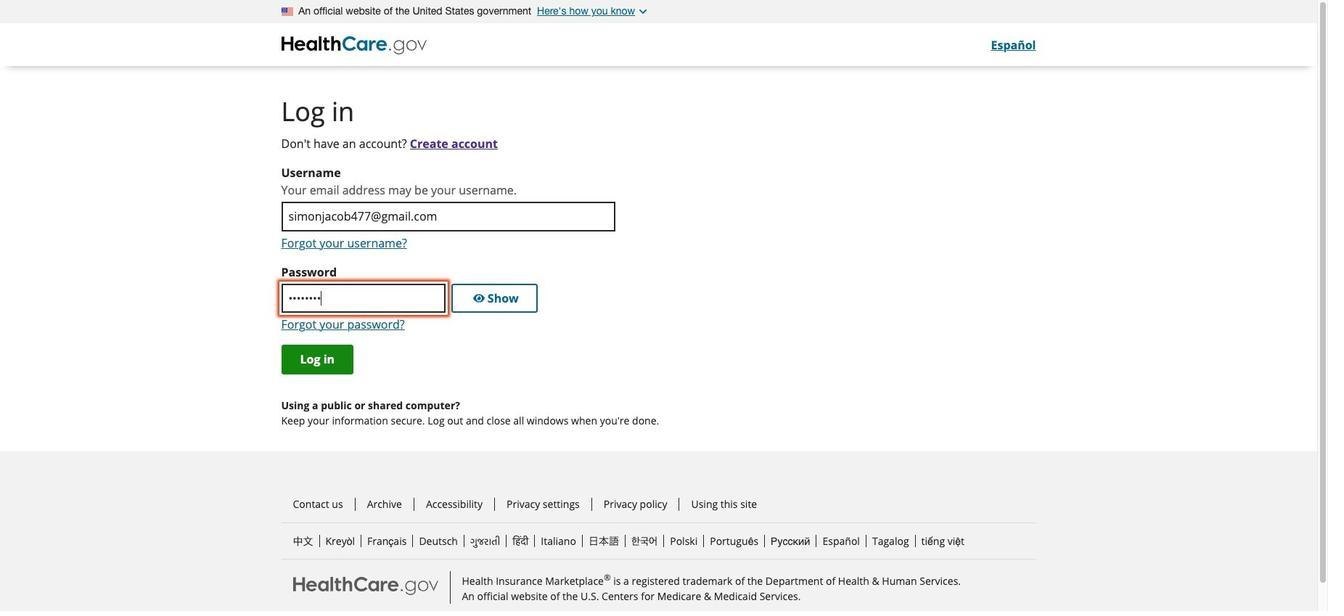 Task type: vqa. For each thing, say whether or not it's contained in the screenshot.
list
yes



Task type: describe. For each thing, give the bounding box(es) containing it.
login element
[[270, 66, 1048, 428]]

none text field inside "login" element
[[281, 202, 615, 231]]

1 list from the top
[[293, 498, 1024, 511]]



Task type: locate. For each thing, give the bounding box(es) containing it.
Password password field
[[281, 283, 445, 313]]

usa flag image
[[281, 6, 293, 17]]

0 vertical spatial list
[[293, 498, 1024, 511]]

1 vertical spatial list
[[293, 535, 1024, 547]]

list
[[293, 498, 1024, 511], [293, 535, 1024, 547]]

None text field
[[281, 202, 615, 231]]

arrow image
[[638, 7, 647, 16]]

2 list from the top
[[293, 535, 1024, 547]]

footer
[[0, 452, 1317, 611]]



